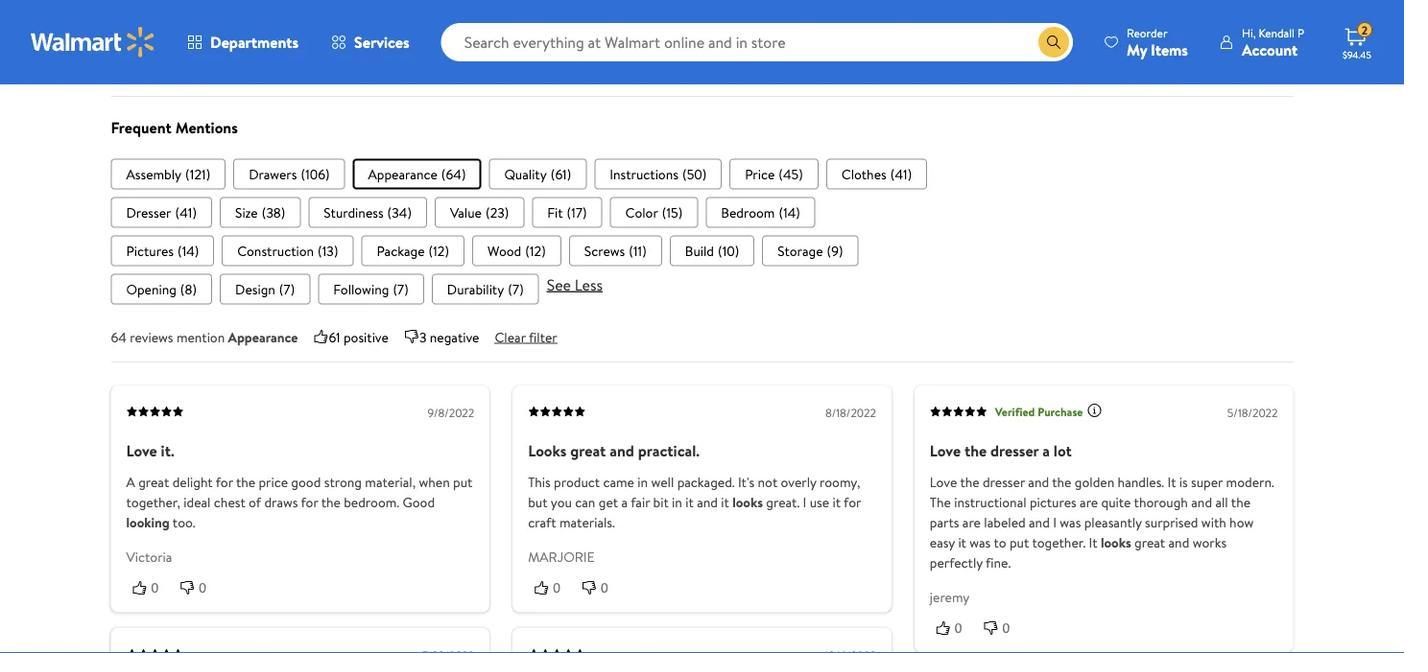 Task type: describe. For each thing, give the bounding box(es) containing it.
list item containing construction
[[222, 236, 354, 266]]

mention
[[177, 328, 225, 346]]

3
[[419, 328, 427, 346]]

quality (61)
[[504, 164, 572, 183]]

it's
[[738, 473, 755, 491]]

list item containing opening
[[111, 274, 212, 305]]

list item containing quality
[[489, 159, 587, 189]]

together,
[[126, 493, 180, 511]]

list containing pictures
[[111, 236, 1294, 266]]

(34)
[[387, 203, 412, 222]]

size (38)
[[235, 203, 285, 222]]

golden
[[1075, 473, 1115, 491]]

roomy,
[[820, 473, 860, 491]]

build (10)
[[685, 241, 739, 260]]

(13)
[[318, 241, 338, 260]]

negative
[[430, 328, 479, 346]]

get
[[599, 493, 618, 511]]

love it.
[[126, 440, 174, 462]]

list item containing following
[[318, 274, 424, 305]]

(11)
[[629, 241, 647, 260]]

good
[[291, 473, 321, 491]]

the
[[930, 493, 951, 511]]

it inside "great. i use it for craft materials."
[[833, 493, 841, 511]]

mentions
[[175, 117, 238, 138]]

reorder my items
[[1127, 24, 1188, 60]]

list item containing bedroom
[[706, 197, 816, 228]]

is
[[1180, 473, 1188, 491]]

list item containing pictures
[[111, 236, 214, 266]]

lot
[[1054, 440, 1072, 462]]

clear filter
[[495, 328, 558, 346]]

list item containing build
[[670, 236, 755, 266]]

hi,
[[1242, 24, 1256, 41]]

positive
[[344, 328, 389, 346]]

list item containing screws
[[569, 236, 662, 266]]

list item containing instructions
[[595, 159, 722, 189]]

list item containing package
[[361, 236, 465, 266]]

(10)
[[718, 241, 739, 260]]

can
[[575, 493, 596, 511]]

drawers (106)
[[249, 164, 330, 183]]

it.
[[161, 440, 174, 462]]

with
[[1202, 513, 1227, 532]]

clear
[[495, 328, 526, 346]]

size
[[235, 203, 258, 222]]

great and works perfectly fine.
[[930, 533, 1227, 572]]

(7) for durability (7)
[[508, 280, 524, 298]]

5/18/2022
[[1228, 405, 1278, 421]]

durability (7)
[[447, 280, 524, 298]]

and left 'all'
[[1192, 493, 1212, 511]]

clothes
[[842, 164, 887, 183]]

super
[[1191, 473, 1223, 491]]

how
[[1230, 513, 1254, 532]]

easy
[[930, 533, 955, 552]]

price (45)
[[745, 164, 803, 183]]

see less list
[[111, 274, 1294, 305]]

you
[[551, 493, 572, 511]]

came
[[603, 473, 635, 491]]

quality
[[504, 164, 547, 183]]

great. i use it for craft materials.
[[528, 493, 861, 532]]

0 vertical spatial a
[[1043, 440, 1050, 462]]

it inside love the dresser and the golden handles. it is super modern. the instructional pictures are quite thorough and all the parts are labeled and i was pleasantly surprised with how easy it was to put together. it
[[958, 533, 967, 552]]

list item containing durability
[[432, 274, 539, 305]]

departments
[[210, 32, 299, 53]]

love for love it.
[[126, 440, 157, 462]]

storage (9)
[[778, 241, 843, 260]]

8/18/2022
[[826, 405, 876, 421]]

use
[[810, 493, 829, 511]]

not
[[758, 473, 778, 491]]

overly
[[781, 473, 817, 491]]

perfectly
[[930, 553, 983, 572]]

victoria
[[126, 548, 172, 567]]

(121)
[[185, 164, 210, 183]]

(7) for following (7)
[[393, 280, 409, 298]]

departments button
[[171, 19, 315, 65]]

pleasantly
[[1084, 513, 1142, 532]]

a great delight for the price good strong material, when put together, ideal chest of draws for the bedroom. good looking too.
[[126, 473, 473, 532]]

0 down victoria
[[151, 581, 159, 596]]

put inside love the dresser and the golden handles. it is super modern. the instructional pictures are quite thorough and all the parts are labeled and i was pleasantly surprised with how easy it was to put together. it
[[1010, 533, 1029, 552]]

screws
[[584, 241, 625, 260]]

value
[[450, 203, 482, 222]]

i inside "great. i use it for craft materials."
[[803, 493, 807, 511]]

hi, kendall p account
[[1242, 24, 1305, 60]]

modern.
[[1226, 473, 1275, 491]]

and up came
[[610, 440, 634, 462]]

less
[[575, 274, 603, 295]]

quite
[[1102, 493, 1131, 511]]

bedroom.
[[344, 493, 399, 511]]

p
[[1298, 24, 1305, 41]]

opening (8)
[[126, 280, 197, 298]]

sturdiness (34)
[[324, 203, 412, 222]]

fair
[[631, 493, 650, 511]]

assembly
[[126, 164, 182, 183]]

see
[[547, 274, 571, 295]]

when
[[419, 473, 450, 491]]

love for love the dresser and the golden handles. it is super modern. the instructional pictures are quite thorough and all the parts are labeled and i was pleasantly surprised with how easy it was to put together. it
[[930, 473, 957, 491]]

items
[[1151, 39, 1188, 60]]

this product came in well packaged. it's not overly roomy, but you can get a fair bit in it and it
[[528, 473, 860, 511]]

price
[[259, 473, 288, 491]]

1 horizontal spatial for
[[301, 493, 318, 511]]

i inside love the dresser and the golden handles. it is super modern. the instructional pictures are quite thorough and all the parts are labeled and i was pleasantly surprised with how easy it was to put together. it
[[1053, 513, 1057, 532]]

list containing dresser
[[111, 197, 1294, 228]]

and inside this product came in well packaged. it's not overly roomy, but you can get a fair bit in it and it
[[697, 493, 718, 511]]

see less
[[547, 274, 603, 295]]

list item containing clothes
[[826, 159, 928, 189]]

opening
[[126, 280, 177, 298]]

frequent mentions
[[111, 117, 238, 138]]

(17)
[[567, 203, 587, 222]]

practical.
[[638, 440, 700, 462]]

wood (12)
[[488, 241, 546, 260]]

list item containing design
[[220, 274, 310, 305]]

verified purchase information image
[[1087, 403, 1103, 419]]

0 down ideal
[[199, 581, 206, 596]]

great inside great and works perfectly fine.
[[1135, 533, 1166, 552]]

wood
[[488, 241, 522, 260]]

(14) for pictures (14)
[[178, 241, 199, 260]]

64 reviews mention appearance
[[111, 328, 298, 346]]

looks for looks great and practical.
[[733, 493, 763, 511]]

build
[[685, 241, 714, 260]]

looking
[[126, 513, 170, 532]]

and down pictures at bottom
[[1029, 513, 1050, 532]]

64
[[111, 328, 127, 346]]



Task type: locate. For each thing, give the bounding box(es) containing it.
product
[[554, 473, 600, 491]]

(7)
[[279, 280, 295, 298], [393, 280, 409, 298], [508, 280, 524, 298]]

thorough
[[1134, 493, 1188, 511]]

it left is
[[1168, 473, 1176, 491]]

3 list from the top
[[111, 236, 1294, 266]]

list item containing fit
[[532, 197, 602, 228]]

0 vertical spatial list
[[111, 159, 1294, 189]]

1 horizontal spatial was
[[1060, 513, 1081, 532]]

it
[[1168, 473, 1176, 491], [1089, 533, 1098, 552]]

0 vertical spatial put
[[453, 473, 473, 491]]

list item up less
[[569, 236, 662, 266]]

1 horizontal spatial looks
[[1101, 533, 1131, 552]]

reviews
[[130, 328, 173, 346]]

2 list from the top
[[111, 197, 1294, 228]]

1 vertical spatial dresser
[[983, 473, 1025, 491]]

1 vertical spatial it
[[1089, 533, 1098, 552]]

following (7)
[[333, 280, 409, 298]]

0 horizontal spatial great
[[138, 473, 169, 491]]

great for looks
[[570, 440, 606, 462]]

search icon image
[[1046, 35, 1062, 50]]

(41) for dresser (41)
[[175, 203, 197, 222]]

0 horizontal spatial put
[[453, 473, 473, 491]]

list up build
[[111, 197, 1294, 228]]

list
[[111, 159, 1294, 189], [111, 197, 1294, 228], [111, 236, 1294, 266]]

this
[[528, 473, 551, 491]]

$94.45
[[1343, 48, 1372, 61]]

dresser down "verified"
[[991, 440, 1039, 462]]

of
[[249, 493, 261, 511]]

list item containing assembly
[[111, 159, 226, 189]]

list item up wood
[[435, 197, 524, 228]]

1 vertical spatial looks
[[1101, 533, 1131, 552]]

list item up the positive
[[318, 274, 424, 305]]

list up (15)
[[111, 159, 1294, 189]]

list item containing drawers
[[233, 159, 345, 189]]

1 horizontal spatial i
[[1053, 513, 1057, 532]]

1 (7) from the left
[[279, 280, 295, 298]]

2 vertical spatial great
[[1135, 533, 1166, 552]]

1 horizontal spatial in
[[672, 493, 682, 511]]

list item up the fit
[[489, 159, 587, 189]]

1 list from the top
[[111, 159, 1294, 189]]

well
[[651, 473, 674, 491]]

great.
[[766, 493, 800, 511]]

i down pictures at bottom
[[1053, 513, 1057, 532]]

appearance down design (7)
[[228, 328, 298, 346]]

a
[[126, 473, 135, 491]]

1 vertical spatial put
[[1010, 533, 1029, 552]]

list item down (34)
[[361, 236, 465, 266]]

list item containing size
[[220, 197, 301, 228]]

0 down the marjorie
[[553, 581, 561, 596]]

1 vertical spatial a
[[622, 493, 628, 511]]

for inside "great. i use it for craft materials."
[[844, 493, 861, 511]]

marjorie
[[528, 548, 595, 567]]

0 vertical spatial looks
[[733, 493, 763, 511]]

list item containing appearance
[[353, 159, 481, 189]]

list item down "(23)"
[[472, 236, 561, 266]]

verified
[[995, 404, 1035, 420]]

too.
[[173, 513, 195, 532]]

a left fair
[[622, 493, 628, 511]]

0 vertical spatial (14)
[[779, 203, 800, 222]]

put right when
[[453, 473, 473, 491]]

love the dresser a lot
[[930, 440, 1072, 462]]

love inside love the dresser and the golden handles. it is super modern. the instructional pictures are quite thorough and all the parts are labeled and i was pleasantly surprised with how easy it was to put together. it
[[930, 473, 957, 491]]

instructions (50)
[[610, 164, 707, 183]]

61
[[329, 328, 340, 346]]

kendall
[[1259, 24, 1295, 41]]

appearance inside list item
[[368, 164, 438, 183]]

list item containing wood
[[472, 236, 561, 266]]

dresser for a
[[991, 440, 1039, 462]]

3 negative
[[419, 328, 479, 346]]

list item up (38)
[[233, 159, 345, 189]]

0 horizontal spatial (14)
[[178, 241, 199, 260]]

0 horizontal spatial a
[[622, 493, 628, 511]]

great down surprised
[[1135, 533, 1166, 552]]

0 vertical spatial (41)
[[891, 164, 912, 183]]

list item up bedroom (14)
[[730, 159, 819, 189]]

for down good
[[301, 493, 318, 511]]

2 vertical spatial list
[[111, 236, 1294, 266]]

1 horizontal spatial appearance
[[368, 164, 438, 183]]

value (23)
[[450, 203, 509, 222]]

1 vertical spatial (41)
[[175, 203, 197, 222]]

(41) for clothes (41)
[[891, 164, 912, 183]]

for
[[216, 473, 233, 491], [301, 493, 318, 511], [844, 493, 861, 511]]

0 down jeremy
[[955, 621, 962, 636]]

looks
[[528, 440, 567, 462]]

1 (12) from the left
[[429, 241, 449, 260]]

0 down materials.
[[601, 581, 608, 596]]

0 horizontal spatial (7)
[[279, 280, 295, 298]]

0 vertical spatial in
[[638, 473, 648, 491]]

1 horizontal spatial (12)
[[525, 241, 546, 260]]

1 horizontal spatial put
[[1010, 533, 1029, 552]]

0 horizontal spatial are
[[963, 513, 981, 532]]

(41)
[[891, 164, 912, 183], [175, 203, 197, 222]]

1 horizontal spatial great
[[570, 440, 606, 462]]

list item up dresser (41) at the left top
[[111, 159, 226, 189]]

2 horizontal spatial great
[[1135, 533, 1166, 552]]

list item down (38)
[[222, 236, 354, 266]]

1 vertical spatial (14)
[[178, 241, 199, 260]]

(23)
[[486, 203, 509, 222]]

(14) down (45) at the top right
[[779, 203, 800, 222]]

list item up color (15)
[[595, 159, 722, 189]]

fine.
[[986, 553, 1011, 572]]

for up the chest
[[216, 473, 233, 491]]

list item down bedroom (14)
[[762, 236, 859, 266]]

appearance
[[368, 164, 438, 183], [228, 328, 298, 346]]

0 horizontal spatial (41)
[[175, 203, 197, 222]]

package
[[377, 241, 425, 260]]

1 vertical spatial appearance
[[228, 328, 298, 346]]

(12) right package
[[429, 241, 449, 260]]

package (12)
[[377, 241, 449, 260]]

0 horizontal spatial i
[[803, 493, 807, 511]]

(41) right clothes
[[891, 164, 912, 183]]

2 (7) from the left
[[393, 280, 409, 298]]

list item containing dresser
[[111, 197, 212, 228]]

great up together,
[[138, 473, 169, 491]]

works
[[1193, 533, 1227, 552]]

fit (17)
[[547, 203, 587, 222]]

2
[[1362, 22, 1368, 38]]

appearance (64)
[[368, 164, 466, 183]]

1 vertical spatial in
[[672, 493, 682, 511]]

Walmart Site-Wide search field
[[441, 23, 1073, 61]]

list item containing value
[[435, 197, 524, 228]]

put right to
[[1010, 533, 1029, 552]]

color
[[626, 203, 658, 222]]

dresser (41)
[[126, 203, 197, 222]]

looks down it's
[[733, 493, 763, 511]]

0 button
[[126, 578, 174, 598], [174, 578, 222, 598], [528, 578, 576, 598], [576, 578, 624, 598], [930, 619, 978, 638], [978, 619, 1026, 638]]

list item right (45) at the top right
[[826, 159, 928, 189]]

1 horizontal spatial are
[[1080, 493, 1098, 511]]

(9)
[[827, 241, 843, 260]]

screws (11)
[[584, 241, 647, 260]]

love for love the dresser a lot
[[930, 440, 961, 462]]

0 horizontal spatial it
[[1089, 533, 1098, 552]]

great up product
[[570, 440, 606, 462]]

1 vertical spatial are
[[963, 513, 981, 532]]

0 horizontal spatial appearance
[[228, 328, 298, 346]]

list item down construction
[[220, 274, 310, 305]]

packaged.
[[677, 473, 735, 491]]

list item containing sturdiness
[[308, 197, 427, 228]]

and down surprised
[[1169, 533, 1190, 552]]

list item down pictures (14)
[[111, 274, 212, 305]]

2 horizontal spatial (7)
[[508, 280, 524, 298]]

in
[[638, 473, 648, 491], [672, 493, 682, 511]]

list item down drawers
[[220, 197, 301, 228]]

for down roomy,
[[844, 493, 861, 511]]

1 horizontal spatial (7)
[[393, 280, 409, 298]]

(12) for package (12)
[[429, 241, 449, 260]]

all
[[1216, 493, 1229, 511]]

handles.
[[1118, 473, 1165, 491]]

draws
[[264, 493, 298, 511]]

0 vertical spatial appearance
[[368, 164, 438, 183]]

dresser inside love the dresser and the golden handles. it is super modern. the instructional pictures are quite thorough and all the parts are labeled and i was pleasantly surprised with how easy it was to put together. it
[[983, 473, 1025, 491]]

(38)
[[262, 203, 285, 222]]

parts
[[930, 513, 959, 532]]

and
[[610, 440, 634, 462], [1028, 473, 1049, 491], [697, 493, 718, 511], [1192, 493, 1212, 511], [1029, 513, 1050, 532], [1169, 533, 1190, 552]]

love
[[126, 440, 157, 462], [930, 440, 961, 462], [930, 473, 957, 491]]

list item up see less list
[[670, 236, 755, 266]]

and up pictures at bottom
[[1028, 473, 1049, 491]]

61 positive
[[329, 328, 389, 346]]

dresser
[[991, 440, 1039, 462], [983, 473, 1025, 491]]

walmart image
[[31, 27, 156, 58]]

list containing assembly
[[111, 159, 1294, 189]]

(7) down wood (12)
[[508, 280, 524, 298]]

1 horizontal spatial (41)
[[891, 164, 912, 183]]

my
[[1127, 39, 1147, 60]]

purchase
[[1038, 404, 1083, 420]]

0 vertical spatial i
[[803, 493, 807, 511]]

looks for love the dresser a lot
[[1101, 533, 1131, 552]]

color (15)
[[626, 203, 683, 222]]

a
[[1043, 440, 1050, 462], [622, 493, 628, 511]]

0 horizontal spatial was
[[970, 533, 991, 552]]

(12) right wood
[[525, 241, 546, 260]]

and inside great and works perfectly fine.
[[1169, 533, 1190, 552]]

was left to
[[970, 533, 991, 552]]

looks
[[733, 493, 763, 511], [1101, 533, 1131, 552]]

list item containing price
[[730, 159, 819, 189]]

0 down the fine.
[[1003, 621, 1010, 636]]

Search search field
[[441, 23, 1073, 61]]

in left well
[[638, 473, 648, 491]]

construction (13)
[[237, 241, 338, 260]]

(14) for bedroom (14)
[[779, 203, 800, 222]]

pictures (14)
[[126, 241, 199, 260]]

1 horizontal spatial (14)
[[779, 203, 800, 222]]

list item down instructions (50)
[[610, 197, 698, 228]]

pictures
[[1030, 493, 1077, 511]]

0 horizontal spatial in
[[638, 473, 648, 491]]

(12) for wood (12)
[[525, 241, 546, 260]]

great for a
[[138, 473, 169, 491]]

(7) down package
[[393, 280, 409, 298]]

assembly (121)
[[126, 164, 210, 183]]

list item down the price
[[706, 197, 816, 228]]

list item
[[111, 159, 226, 189], [233, 159, 345, 189], [353, 159, 481, 189], [489, 159, 587, 189], [595, 159, 722, 189], [730, 159, 819, 189], [826, 159, 928, 189], [111, 197, 212, 228], [220, 197, 301, 228], [308, 197, 427, 228], [435, 197, 524, 228], [532, 197, 602, 228], [610, 197, 698, 228], [706, 197, 816, 228], [111, 236, 214, 266], [222, 236, 354, 266], [361, 236, 465, 266], [472, 236, 561, 266], [569, 236, 662, 266], [670, 236, 755, 266], [762, 236, 859, 266], [111, 274, 212, 305], [220, 274, 310, 305], [318, 274, 424, 305], [432, 274, 539, 305]]

0 horizontal spatial for
[[216, 473, 233, 491]]

clear filter button
[[495, 328, 558, 346]]

instructional
[[954, 493, 1027, 511]]

dresser
[[126, 203, 171, 222]]

0 vertical spatial was
[[1060, 513, 1081, 532]]

list item down wood
[[432, 274, 539, 305]]

looks down pleasantly
[[1101, 533, 1131, 552]]

materials.
[[560, 513, 615, 532]]

drawers
[[249, 164, 297, 183]]

put inside a great delight for the price good strong material, when put together, ideal chest of draws for the bedroom. good looking too.
[[453, 473, 473, 491]]

1 vertical spatial list
[[111, 197, 1294, 228]]

list item up pictures (14)
[[111, 197, 212, 228]]

0 horizontal spatial (12)
[[429, 241, 449, 260]]

was up together.
[[1060, 513, 1081, 532]]

3 (7) from the left
[[508, 280, 524, 298]]

(50)
[[682, 164, 707, 183]]

list item containing color
[[610, 197, 698, 228]]

0 vertical spatial great
[[570, 440, 606, 462]]

0 vertical spatial are
[[1080, 493, 1098, 511]]

list item down (61)
[[532, 197, 602, 228]]

looks great and practical.
[[528, 440, 700, 462]]

(14) right pictures
[[178, 241, 199, 260]]

it down pleasantly
[[1089, 533, 1098, 552]]

(45)
[[779, 164, 803, 183]]

0 vertical spatial it
[[1168, 473, 1176, 491]]

reorder
[[1127, 24, 1168, 41]]

(7) for design (7)
[[279, 280, 295, 298]]

(41) right dresser
[[175, 203, 197, 222]]

are down golden
[[1080, 493, 1098, 511]]

great inside a great delight for the price good strong material, when put together, ideal chest of draws for the bedroom. good looking too.
[[138, 473, 169, 491]]

(12)
[[429, 241, 449, 260], [525, 241, 546, 260]]

following
[[333, 280, 389, 298]]

clothes (41)
[[842, 164, 912, 183]]

appearance up (34)
[[368, 164, 438, 183]]

1 horizontal spatial a
[[1043, 440, 1050, 462]]

are right parts
[[963, 513, 981, 532]]

1 vertical spatial was
[[970, 533, 991, 552]]

a inside this product came in well packaged. it's not overly roomy, but you can get a fair bit in it and it
[[622, 493, 628, 511]]

list item up (34)
[[353, 159, 481, 189]]

in right bit
[[672, 493, 682, 511]]

list item containing storage
[[762, 236, 859, 266]]

1 vertical spatial great
[[138, 473, 169, 491]]

1 vertical spatial i
[[1053, 513, 1057, 532]]

list item up package
[[308, 197, 427, 228]]

a left lot
[[1043, 440, 1050, 462]]

delight
[[172, 473, 213, 491]]

list up see less list
[[111, 236, 1294, 266]]

account
[[1242, 39, 1298, 60]]

and down packaged.
[[697, 493, 718, 511]]

services button
[[315, 19, 426, 65]]

0 horizontal spatial looks
[[733, 493, 763, 511]]

dresser up instructional
[[983, 473, 1025, 491]]

2 (12) from the left
[[525, 241, 546, 260]]

2 horizontal spatial for
[[844, 493, 861, 511]]

great
[[570, 440, 606, 462], [138, 473, 169, 491], [1135, 533, 1166, 552]]

list item up opening (8) on the top left of page
[[111, 236, 214, 266]]

0 vertical spatial dresser
[[991, 440, 1039, 462]]

1 horizontal spatial it
[[1168, 473, 1176, 491]]

dresser for and
[[983, 473, 1025, 491]]

material,
[[365, 473, 416, 491]]

i left use
[[803, 493, 807, 511]]

(7) right design
[[279, 280, 295, 298]]



Task type: vqa. For each thing, say whether or not it's contained in the screenshot.
all
yes



